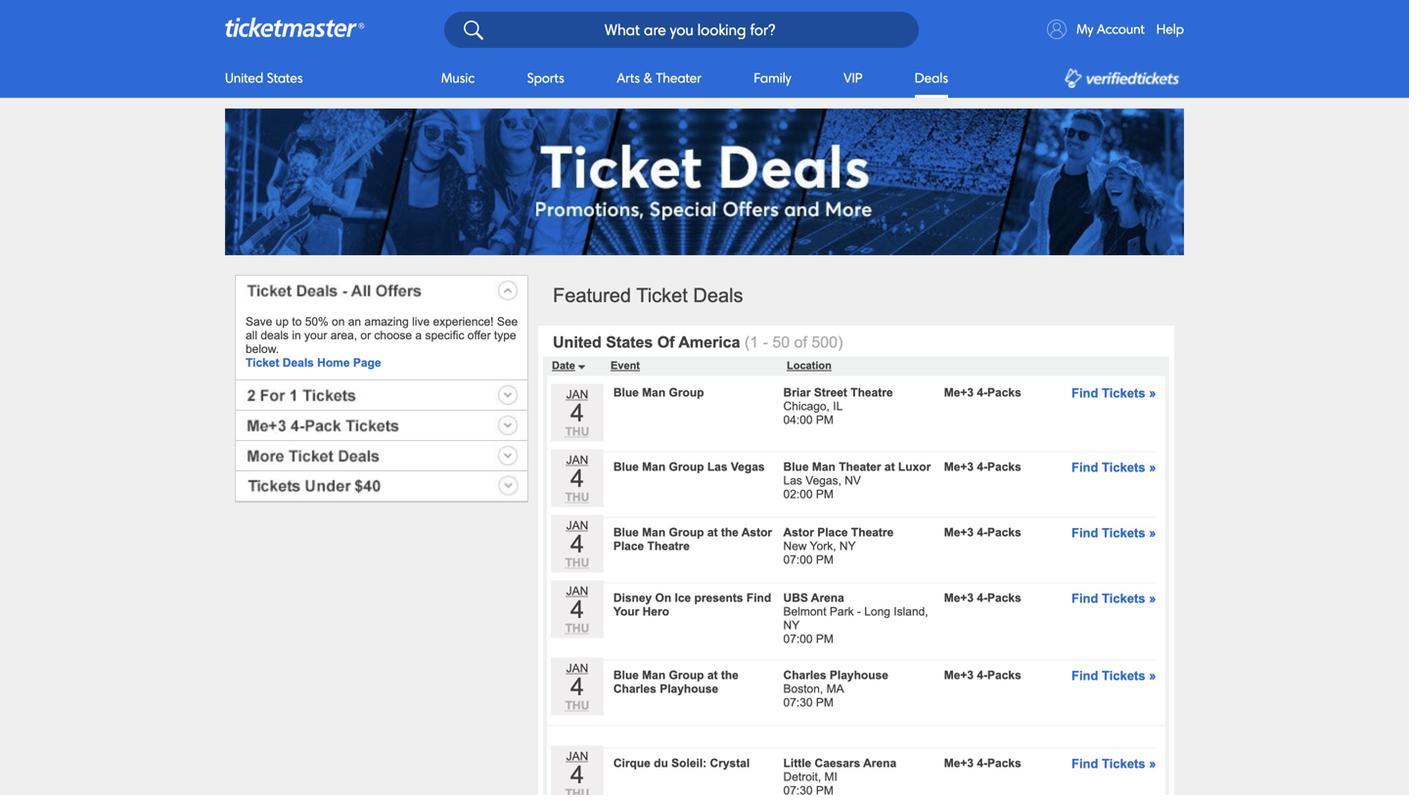 Task type: describe. For each thing, give the bounding box(es) containing it.
find inside disney on ice presents find your hero
[[747, 592, 772, 605]]

- inside "ubs arena belmont park - long island, ny 07:00 pm"
[[857, 605, 861, 619]]

me+3 4-packs for little caesars arena detroit, mi
[[944, 757, 1022, 770]]

find tickets » for blue man theater at luxor
[[1072, 461, 1157, 475]]

find for charles playhouse
[[1072, 669, 1099, 684]]

pm inside charles playhouse boston, ma 07:30 pm
[[816, 696, 834, 710]]

me+3 for blue man theater at luxor las vegas, nv 02:00 pm
[[944, 461, 974, 474]]

of
[[658, 334, 675, 351]]

music link
[[441, 59, 475, 98]]

jan for blue man group
[[566, 388, 589, 401]]

blue man theater at luxor las vegas, nv 02:00 pm
[[784, 461, 931, 501]]

me+3 4-packs for ubs arena belmont park - long island, ny 07:00 pm
[[944, 592, 1022, 605]]

of
[[794, 334, 808, 351]]

ubs
[[784, 592, 808, 605]]

blue man group las vegas link
[[614, 461, 774, 474]]

blue man group link
[[614, 386, 774, 400]]

blue man group at the astor place theatre
[[614, 526, 772, 553]]

disney on ice presents find your hero
[[614, 592, 772, 619]]

me+3 for astor place theatre new york, ny 07:00 pm
[[944, 526, 974, 539]]

chicago,
[[784, 400, 830, 413]]

find tickets » for astor place theatre
[[1072, 526, 1157, 541]]

hero
[[643, 605, 670, 619]]

to
[[292, 315, 302, 328]]

jan 4 thu for blue man group
[[565, 388, 590, 439]]

find tickets » link for astor place theatre
[[1045, 526, 1157, 541]]

type
[[494, 329, 516, 342]]

500)
[[812, 334, 843, 351]]

4 for blue man group at the charles playhouse
[[571, 674, 584, 701]]

family
[[754, 70, 792, 86]]

united states of america (1 - 50 of 500)
[[553, 334, 843, 351]]

astor place theatre new york, ny 07:00 pm
[[784, 526, 894, 567]]

jan 4
[[566, 750, 589, 789]]

pm inside blue man theater at luxor las vegas, nv 02:00 pm
[[816, 488, 834, 501]]

on
[[655, 592, 672, 605]]

group for blue man group at the charles playhouse
[[669, 669, 704, 682]]

0 vertical spatial -
[[763, 334, 768, 351]]

blue for blue man group
[[614, 386, 639, 399]]

jan for cirque du soleil: crystal
[[566, 750, 589, 764]]

date
[[552, 360, 575, 372]]

united states
[[225, 70, 303, 86]]

packs for briar street theatre chicago, il 04:00 pm
[[988, 386, 1022, 399]]

new
[[784, 540, 807, 553]]

experience!
[[433, 315, 494, 328]]

packs for charles playhouse boston, ma 07:30 pm
[[988, 669, 1022, 682]]

ma
[[827, 683, 844, 696]]

du
[[654, 757, 668, 770]]

nv
[[845, 474, 861, 487]]

astor inside blue man group at the astor place theatre
[[742, 526, 772, 539]]

man for blue man group at the astor place theatre
[[642, 526, 666, 539]]

blue man group at the charles playhouse link
[[614, 669, 774, 696]]

event link
[[611, 360, 640, 372]]

little
[[784, 757, 812, 770]]

man for blue man group las vegas
[[642, 461, 666, 474]]

see all 4-pack offers image
[[236, 411, 528, 441]]

jan for blue man group at the charles playhouse
[[566, 662, 589, 675]]

il
[[833, 400, 843, 413]]

caesars
[[815, 757, 861, 770]]

vip link
[[844, 59, 863, 98]]

6 find tickets » link from the top
[[1045, 757, 1157, 772]]

arts
[[617, 70, 640, 86]]

or
[[361, 329, 371, 342]]

find tickets » link for ubs arena
[[1045, 592, 1157, 607]]

my account button
[[1077, 10, 1145, 49]]

1 vertical spatial deals
[[693, 285, 744, 306]]

find tickets » for charles playhouse
[[1072, 669, 1157, 684]]

location link
[[787, 360, 832, 372]]

in
[[292, 329, 301, 342]]

cirque
[[614, 757, 651, 770]]

specific
[[425, 329, 464, 342]]

07:00 inside "ubs arena belmont park - long island, ny 07:00 pm"
[[784, 633, 813, 646]]

live
[[412, 315, 430, 328]]

4 for blue man group las vegas
[[571, 465, 584, 493]]

me+3 4-packs for astor place theatre new york, ny 07:00 pm
[[944, 526, 1022, 539]]

america
[[679, 334, 740, 351]]

your
[[614, 605, 639, 619]]

page
[[353, 356, 381, 370]]

on
[[332, 315, 345, 328]]

boston,
[[784, 683, 823, 696]]

ticketmaster tickets image
[[225, 18, 365, 37]]

thu for disney on ice presents find your hero
[[565, 622, 590, 635]]

cirque du soleil: crystal
[[614, 757, 750, 770]]

4 for blue man group
[[571, 400, 584, 427]]

0 vertical spatial deals
[[915, 70, 949, 86]]

presents
[[695, 592, 744, 605]]

offer
[[468, 329, 491, 342]]

4- for charles playhouse boston, ma 07:30 pm
[[977, 669, 988, 682]]

4- for ubs arena belmont park - long island, ny 07:00 pm
[[977, 592, 988, 605]]

4- for astor place theatre new york, ny 07:00 pm
[[977, 526, 988, 539]]

thu for blue man group
[[565, 425, 590, 439]]

tickets » for astor place theatre
[[1102, 526, 1157, 541]]

theater for man
[[839, 461, 882, 474]]

find tickets » link for briar street theatre
[[1045, 386, 1157, 401]]

50%
[[305, 315, 329, 328]]

york,
[[810, 540, 837, 553]]

vegas
[[731, 461, 765, 474]]

vegas,
[[806, 474, 842, 487]]

states for united states of america (1 - 50 of 500)
[[606, 334, 653, 351]]

account
[[1097, 21, 1145, 37]]

help link
[[1157, 21, 1184, 37]]

tickets » for briar street theatre
[[1102, 386, 1157, 401]]

states for united states
[[267, 70, 303, 86]]

blue man group at the charles playhouse
[[614, 669, 739, 696]]

island,
[[894, 605, 929, 619]]

up
[[276, 315, 289, 328]]

cirque du soleil: crystal link
[[614, 757, 774, 771]]

ny inside astor place theatre new york, ny 07:00 pm
[[840, 540, 856, 553]]

luxor
[[899, 461, 931, 474]]

ubs arena belmont park - long island, ny 07:00 pm
[[784, 592, 929, 646]]

featured ticket deals
[[553, 285, 744, 306]]

02:00
[[784, 488, 813, 501]]

my account
[[1077, 21, 1145, 37]]

ticket inside save up to 50% on an amazing live experience! see all deals in your area, or choose a specific offer type below. ticket deals home page
[[246, 356, 279, 370]]

arena inside little caesars arena detroit, mi
[[864, 757, 897, 770]]

navigation containing my account
[[225, 0, 1184, 101]]

jan 4 thu for disney on ice presents find your hero
[[565, 585, 590, 635]]

charles playhouse boston, ma 07:30 pm
[[784, 669, 889, 710]]

detroit,
[[784, 771, 822, 784]]

sports link
[[527, 59, 565, 98]]

arts & theater
[[617, 70, 702, 86]]

see
[[497, 315, 518, 328]]

me+3 for little caesars arena detroit, mi
[[944, 757, 974, 770]]

las inside blue man theater at luxor las vegas, nv 02:00 pm
[[784, 474, 803, 487]]

jan for blue man group las vegas
[[566, 454, 589, 467]]

50
[[773, 334, 790, 351]]

below.
[[246, 343, 279, 356]]

a
[[415, 329, 422, 342]]

thu for blue man group las vegas
[[565, 491, 590, 504]]

save up to 50% on an amazing live experience! see all deals in your area, or choose a specific offer type below. ticket deals home page
[[246, 315, 518, 370]]



Task type: vqa. For each thing, say whether or not it's contained in the screenshot.


Task type: locate. For each thing, give the bounding box(es) containing it.
pm down vegas,
[[816, 488, 834, 501]]

5 pm from the top
[[816, 696, 834, 710]]

4- for blue man theater at luxor las vegas, nv 02:00 pm
[[977, 461, 988, 474]]

3 jan 4 thu from the top
[[565, 519, 590, 570]]

astor inside astor place theatre new york, ny 07:00 pm
[[784, 526, 814, 539]]

ticket deals home page link
[[246, 356, 381, 370]]

blue inside blue man group at the charles playhouse
[[614, 669, 639, 682]]

theatre for astor place theatre new york, ny 07:00 pm
[[852, 526, 894, 539]]

group
[[669, 386, 704, 399], [669, 461, 704, 474], [669, 526, 704, 539], [669, 669, 704, 682]]

place inside astor place theatre new york, ny 07:00 pm
[[818, 526, 848, 539]]

sports
[[527, 70, 565, 86]]

playhouse up ma
[[830, 669, 889, 682]]

1 vertical spatial 07:00
[[784, 633, 813, 646]]

1 me+3 from the top
[[944, 386, 974, 399]]

4 find tickets » from the top
[[1072, 592, 1157, 606]]

2 me+3 from the top
[[944, 461, 974, 474]]

at down disney on ice presents find your hero "link" at the bottom of the page
[[708, 669, 718, 682]]

blue inside blue man theater at luxor las vegas, nv 02:00 pm
[[784, 461, 809, 474]]

states inside dropdown button
[[267, 70, 303, 86]]

an
[[348, 315, 361, 328]]

united for united states
[[225, 70, 263, 86]]

1 4 from the top
[[571, 400, 584, 427]]

1 horizontal spatial united
[[553, 334, 602, 351]]

1 vertical spatial states
[[606, 334, 653, 351]]

theatre down blue man theater at luxor las vegas, nv 02:00 pm
[[852, 526, 894, 539]]

1 horizontal spatial las
[[784, 474, 803, 487]]

1 tickets » from the top
[[1102, 386, 1157, 401]]

2 group from the top
[[669, 461, 704, 474]]

at inside blue man group at the charles playhouse
[[708, 669, 718, 682]]

4 for blue man group at the astor place theatre
[[571, 531, 584, 558]]

6 packs from the top
[[988, 757, 1022, 770]]

blue down blue man group
[[614, 461, 639, 474]]

0 horizontal spatial deals
[[283, 356, 314, 370]]

thu for blue man group at the astor place theatre
[[565, 557, 590, 570]]

at inside blue man group at the astor place theatre
[[708, 526, 718, 539]]

ny inside "ubs arena belmont park - long island, ny 07:00 pm"
[[784, 619, 800, 632]]

theater inside arts & theater link
[[656, 70, 702, 86]]

packs for astor place theatre new york, ny 07:00 pm
[[988, 526, 1022, 539]]

packs for little caesars arena detroit, mi
[[988, 757, 1022, 770]]

astor up new
[[784, 526, 814, 539]]

2 tickets » from the top
[[1102, 461, 1157, 475]]

the down presents at the bottom
[[721, 669, 739, 682]]

jan 4 thu for blue man group at the astor place theatre
[[565, 519, 590, 570]]

blue down event
[[614, 386, 639, 399]]

2 the from the top
[[721, 669, 739, 682]]

find tickets » link
[[1045, 386, 1157, 401], [1045, 461, 1157, 476], [1045, 526, 1157, 541], [1045, 592, 1157, 607], [1045, 669, 1157, 684], [1045, 757, 1157, 772]]

pm inside briar street theatre chicago, il 04:00 pm
[[816, 414, 834, 427]]

mi
[[825, 771, 838, 784]]

2 4- from the top
[[977, 461, 988, 474]]

pm inside astor place theatre new york, ny 07:00 pm
[[816, 554, 834, 567]]

packs
[[988, 386, 1022, 399], [988, 461, 1022, 474], [988, 526, 1022, 539], [988, 592, 1022, 605], [988, 669, 1022, 682], [988, 757, 1022, 770]]

find tickets » link for blue man theater at luxor
[[1045, 461, 1157, 476]]

las up 02:00
[[784, 474, 803, 487]]

group for blue man group at the astor place theatre
[[669, 526, 704, 539]]

2 find tickets » from the top
[[1072, 461, 1157, 475]]

0 horizontal spatial las
[[708, 461, 728, 474]]

man for blue man group
[[642, 386, 666, 399]]

soleil:
[[672, 757, 707, 770]]

4 jan from the top
[[566, 585, 589, 598]]

5 me+3 from the top
[[944, 669, 974, 682]]

at for nv
[[885, 461, 895, 474]]

deals right the vip at the top right
[[915, 70, 949, 86]]

vip
[[844, 70, 863, 86]]

3 pm from the top
[[816, 554, 834, 567]]

4 4 from the top
[[571, 597, 584, 624]]

2 07:00 from the top
[[784, 633, 813, 646]]

all
[[246, 329, 257, 342]]

me+3 for charles playhouse boston, ma 07:30 pm
[[944, 669, 974, 682]]

the for blue man group at the charles playhouse
[[721, 669, 739, 682]]

deals inside save up to 50% on an amazing live experience! see all deals in your area, or choose a specific offer type below. ticket deals home page
[[283, 356, 314, 370]]

2 find tickets » link from the top
[[1045, 461, 1157, 476]]

5 4 from the top
[[571, 674, 584, 701]]

save
[[246, 315, 272, 328]]

4- for briar street theatre chicago, il 04:00 pm
[[977, 386, 988, 399]]

packs for blue man theater at luxor las vegas, nv 02:00 pm
[[988, 461, 1022, 474]]

theatre up on
[[648, 540, 690, 553]]

the inside blue man group at the charles playhouse
[[721, 669, 739, 682]]

disney
[[614, 592, 652, 605]]

theatre inside astor place theatre new york, ny 07:00 pm
[[852, 526, 894, 539]]

jan 4 thu for blue man group las vegas
[[565, 454, 590, 504]]

theater
[[656, 70, 702, 86], [839, 461, 882, 474]]

0 horizontal spatial united
[[225, 70, 263, 86]]

4- for little caesars arena detroit, mi
[[977, 757, 988, 770]]

theatre inside briar street theatre chicago, il 04:00 pm
[[851, 386, 893, 399]]

6 4- from the top
[[977, 757, 988, 770]]

5 find tickets » from the top
[[1072, 669, 1157, 684]]

3 tickets » from the top
[[1102, 526, 1157, 541]]

my
[[1077, 21, 1094, 37]]

0 vertical spatial 07:00
[[784, 554, 813, 567]]

0 vertical spatial ny
[[840, 540, 856, 553]]

tab list
[[236, 276, 530, 502]]

man inside blue man group at the charles playhouse
[[642, 669, 666, 682]]

blue man group at the astor place theatre link
[[614, 526, 774, 554]]

1 jan 4 thu from the top
[[565, 388, 590, 439]]

group inside blue man group at the charles playhouse
[[669, 669, 704, 682]]

ticket up of at left
[[637, 285, 688, 306]]

4 find tickets » link from the top
[[1045, 592, 1157, 607]]

states up event
[[606, 334, 653, 351]]

tickets » for charles playhouse
[[1102, 669, 1157, 684]]

man inside blue man theater at luxor las vegas, nv 02:00 pm
[[812, 461, 836, 474]]

group inside blue man group link
[[669, 386, 704, 399]]

2 pm from the top
[[816, 488, 834, 501]]

4 me+3 4-packs from the top
[[944, 592, 1022, 605]]

1 find tickets » from the top
[[1072, 386, 1157, 401]]

3 jan from the top
[[566, 519, 589, 533]]

charles inside blue man group at the charles playhouse
[[614, 683, 657, 696]]

me+3 for briar street theatre chicago, il 04:00 pm
[[944, 386, 974, 399]]

4 4- from the top
[[977, 592, 988, 605]]

man for blue man theater at luxor las vegas, nv 02:00 pm
[[812, 461, 836, 474]]

find for astor place theatre
[[1072, 526, 1099, 541]]

6 tickets » from the top
[[1102, 757, 1157, 772]]

1 horizontal spatial charles
[[784, 669, 827, 682]]

group down 'blue man group las vegas'
[[669, 526, 704, 539]]

07:30
[[784, 696, 813, 710]]

ticket deals home page image
[[236, 276, 528, 305]]

theatre inside blue man group at the astor place theatre
[[648, 540, 690, 553]]

6 find tickets » from the top
[[1072, 757, 1157, 772]]

pm down il
[[816, 414, 834, 427]]

united up date on the top of page
[[553, 334, 602, 351]]

man inside blue man group at the astor place theatre
[[642, 526, 666, 539]]

1 vertical spatial united
[[553, 334, 602, 351]]

3 find tickets » link from the top
[[1045, 526, 1157, 541]]

man up on
[[642, 526, 666, 539]]

crystal
[[710, 757, 750, 770]]

2 jan 4 thu from the top
[[565, 454, 590, 504]]

see more ticket deals image
[[236, 441, 528, 471]]

place
[[818, 526, 848, 539], [614, 540, 644, 553]]

-
[[763, 334, 768, 351], [857, 605, 861, 619]]

group inside blue man group las vegas link
[[669, 461, 704, 474]]

1 vertical spatial at
[[708, 526, 718, 539]]

0 horizontal spatial place
[[614, 540, 644, 553]]

street
[[814, 386, 848, 399]]

verified tickets image
[[1065, 57, 1180, 88]]

1 4- from the top
[[977, 386, 988, 399]]

1 horizontal spatial ticket
[[637, 285, 688, 306]]

man
[[642, 386, 666, 399], [642, 461, 666, 474], [812, 461, 836, 474], [642, 526, 666, 539], [642, 669, 666, 682]]

0 horizontal spatial charles
[[614, 683, 657, 696]]

0 horizontal spatial playhouse
[[660, 683, 719, 696]]

group left vegas
[[669, 461, 704, 474]]

choose
[[374, 329, 412, 342]]

arena right caesars
[[864, 757, 897, 770]]

see all tickets under $40 image
[[236, 472, 528, 501]]

park
[[830, 605, 854, 619]]

blue for blue man group at the astor place theatre
[[614, 526, 639, 539]]

place up "york,"
[[818, 526, 848, 539]]

1 horizontal spatial deals
[[693, 285, 744, 306]]

see all 2 for 1 offers image
[[236, 381, 528, 410]]

2 packs from the top
[[988, 461, 1022, 474]]

states
[[267, 70, 303, 86], [606, 334, 653, 351]]

jan for blue man group at the astor place theatre
[[566, 519, 589, 533]]

united inside dropdown button
[[225, 70, 263, 86]]

0 horizontal spatial theater
[[656, 70, 702, 86]]

me+3
[[944, 386, 974, 399], [944, 461, 974, 474], [944, 526, 974, 539], [944, 592, 974, 605], [944, 669, 974, 682], [944, 757, 974, 770]]

1 horizontal spatial arena
[[864, 757, 897, 770]]

6 4 from the top
[[571, 762, 584, 789]]

disney on ice presents find your hero link
[[614, 592, 774, 619]]

theatre for briar street theatre chicago, il 04:00 pm
[[851, 386, 893, 399]]

2 thu from the top
[[565, 491, 590, 504]]

tab list containing save up to 50% on an amazing live experience! see all deals in your area, or choose a specific offer type below.
[[236, 276, 530, 502]]

man up vegas,
[[812, 461, 836, 474]]

4 me+3 from the top
[[944, 592, 974, 605]]

jan 4 thu for blue man group at the charles playhouse
[[565, 662, 590, 713]]

5 thu from the top
[[565, 699, 590, 713]]

united for united states of america (1 - 50 of 500)
[[553, 334, 602, 351]]

playhouse inside charles playhouse boston, ma 07:30 pm
[[830, 669, 889, 682]]

5 packs from the top
[[988, 669, 1022, 682]]

0 vertical spatial the
[[721, 526, 739, 539]]

find tickets » for briar street theatre
[[1072, 386, 1157, 401]]

deals down in
[[283, 356, 314, 370]]

theatre
[[851, 386, 893, 399], [852, 526, 894, 539], [648, 540, 690, 553]]

1 me+3 4-packs from the top
[[944, 386, 1022, 399]]

5 jan from the top
[[566, 662, 589, 675]]

astor down vegas
[[742, 526, 772, 539]]

theater inside blue man theater at luxor las vegas, nv 02:00 pm
[[839, 461, 882, 474]]

group for blue man group las vegas
[[669, 461, 704, 474]]

belmont
[[784, 605, 827, 619]]

pm down park
[[816, 633, 834, 646]]

ticket
[[637, 285, 688, 306], [246, 356, 279, 370]]

family link
[[754, 59, 792, 98]]

theater right & at the top left of the page
[[656, 70, 702, 86]]

0 horizontal spatial -
[[763, 334, 768, 351]]

packs for ubs arena belmont park - long island, ny 07:00 pm
[[988, 592, 1022, 605]]

playhouse
[[830, 669, 889, 682], [660, 683, 719, 696]]

ice
[[675, 592, 691, 605]]

blue for blue man group las vegas
[[614, 461, 639, 474]]

me+3 4-packs for charles playhouse boston, ma 07:30 pm
[[944, 669, 1022, 682]]

place inside blue man group at the astor place theatre
[[614, 540, 644, 553]]

1 horizontal spatial -
[[857, 605, 861, 619]]

at left luxor
[[885, 461, 895, 474]]

group down disney on ice presents find your hero "link" at the bottom of the page
[[669, 669, 704, 682]]

4 inside the jan 4
[[571, 762, 584, 789]]

long
[[865, 605, 891, 619]]

find tickets » for ubs arena
[[1072, 592, 1157, 606]]

navigation
[[225, 0, 1184, 101]]

2 vertical spatial at
[[708, 669, 718, 682]]

man for blue man group at the charles playhouse
[[642, 669, 666, 682]]

at up presents at the bottom
[[708, 526, 718, 539]]

arts & theater link
[[617, 59, 702, 98]]

man down of at left
[[642, 386, 666, 399]]

1 horizontal spatial theater
[[839, 461, 882, 474]]

group for blue man group
[[669, 386, 704, 399]]

music
[[441, 70, 475, 86]]

4 for cirque du soleil: crystal
[[571, 762, 584, 789]]

1 vertical spatial arena
[[864, 757, 897, 770]]

1 horizontal spatial playhouse
[[830, 669, 889, 682]]

blue man group
[[614, 386, 704, 399]]

playhouse up 'soleil:'
[[660, 683, 719, 696]]

6 jan from the top
[[566, 750, 589, 764]]

theater for &
[[656, 70, 702, 86]]

find for briar street theatre
[[1072, 386, 1099, 401]]

3 thu from the top
[[565, 557, 590, 570]]

1 horizontal spatial ny
[[840, 540, 856, 553]]

1 vertical spatial theater
[[839, 461, 882, 474]]

theater up nv
[[839, 461, 882, 474]]

me+3 4-packs for blue man theater at luxor las vegas, nv 02:00 pm
[[944, 461, 1022, 474]]

04:00
[[784, 414, 813, 427]]

4 packs from the top
[[988, 592, 1022, 605]]

arena inside "ubs arena belmont park - long island, ny 07:00 pm"
[[811, 592, 845, 605]]

ny down belmont
[[784, 619, 800, 632]]

at for theatre
[[708, 526, 718, 539]]

0 vertical spatial at
[[885, 461, 895, 474]]

amazing
[[365, 315, 409, 328]]

group down united states of america (1 - 50 of 500)
[[669, 386, 704, 399]]

help
[[1157, 21, 1184, 37]]

las left vegas
[[708, 461, 728, 474]]

2 4 from the top
[[571, 465, 584, 493]]

blue for blue man group at the charles playhouse
[[614, 669, 639, 682]]

5 find tickets » link from the top
[[1045, 669, 1157, 684]]

deals up the america
[[693, 285, 744, 306]]

(1
[[745, 334, 759, 351]]

find for ubs arena
[[1072, 592, 1099, 606]]

1 horizontal spatial astor
[[784, 526, 814, 539]]

1 packs from the top
[[988, 386, 1022, 399]]

1 vertical spatial ny
[[784, 619, 800, 632]]

the for blue man group at the astor place theatre
[[721, 526, 739, 539]]

the inside blue man group at the astor place theatre
[[721, 526, 739, 539]]

5 jan 4 thu from the top
[[565, 662, 590, 713]]

0 vertical spatial arena
[[811, 592, 845, 605]]

event
[[611, 360, 640, 372]]

tickets » for ubs arena
[[1102, 592, 1157, 606]]

playhouse inside blue man group at the charles playhouse
[[660, 683, 719, 696]]

1 find tickets » link from the top
[[1045, 386, 1157, 401]]

blue up 02:00
[[784, 461, 809, 474]]

united down ticketmaster tickets image
[[225, 70, 263, 86]]

find tickets »
[[1072, 386, 1157, 401], [1072, 461, 1157, 475], [1072, 526, 1157, 541], [1072, 592, 1157, 606], [1072, 669, 1157, 684], [1072, 757, 1157, 772]]

jan for disney on ice presents find your hero
[[566, 585, 589, 598]]

pm inside "ubs arena belmont park - long island, ny 07:00 pm"
[[816, 633, 834, 646]]

2 vertical spatial deals
[[283, 356, 314, 370]]

1 vertical spatial ticket
[[246, 356, 279, 370]]

date link
[[552, 360, 575, 372]]

5 4- from the top
[[977, 669, 988, 682]]

6 me+3 4-packs from the top
[[944, 757, 1022, 770]]

ny right "york,"
[[840, 540, 856, 553]]

blue man group las vegas
[[614, 461, 765, 474]]

1 vertical spatial the
[[721, 669, 739, 682]]

man down blue man group
[[642, 461, 666, 474]]

3 me+3 from the top
[[944, 526, 974, 539]]

0 horizontal spatial ticket
[[246, 356, 279, 370]]

charles up 'cirque'
[[614, 683, 657, 696]]

at inside blue man theater at luxor las vegas, nv 02:00 pm
[[885, 461, 895, 474]]

briar street theatre chicago, il 04:00 pm
[[784, 386, 893, 427]]

2 jan from the top
[[566, 454, 589, 467]]

tickets » for blue man theater at luxor
[[1102, 461, 1157, 475]]

3 me+3 4-packs from the top
[[944, 526, 1022, 539]]

3 find tickets » from the top
[[1072, 526, 1157, 541]]

5 me+3 4-packs from the top
[[944, 669, 1022, 682]]

the
[[721, 526, 739, 539], [721, 669, 739, 682]]

3 4 from the top
[[571, 531, 584, 558]]

0 vertical spatial ticket
[[637, 285, 688, 306]]

07:00 down new
[[784, 554, 813, 567]]

area,
[[331, 329, 357, 342]]

None text field
[[444, 12, 919, 48]]

find tickets » link for charles playhouse
[[1045, 669, 1157, 684]]

0 vertical spatial united
[[225, 70, 263, 86]]

me+3 4-packs for briar street theatre chicago, il 04:00 pm
[[944, 386, 1022, 399]]

man down "hero"
[[642, 669, 666, 682]]

blue up disney
[[614, 526, 639, 539]]

theatre right street
[[851, 386, 893, 399]]

4 pm from the top
[[816, 633, 834, 646]]

1 horizontal spatial place
[[818, 526, 848, 539]]

4 group from the top
[[669, 669, 704, 682]]

- right (1
[[763, 334, 768, 351]]

1 the from the top
[[721, 526, 739, 539]]

07:00 inside astor place theatre new york, ny 07:00 pm
[[784, 554, 813, 567]]

1 07:00 from the top
[[784, 554, 813, 567]]

thu for blue man group at the charles playhouse
[[565, 699, 590, 713]]

&
[[644, 70, 653, 86]]

pm down "york,"
[[816, 554, 834, 567]]

6 me+3 from the top
[[944, 757, 974, 770]]

0 vertical spatial theater
[[656, 70, 702, 86]]

states down ticketmaster tickets image
[[267, 70, 303, 86]]

1 group from the top
[[669, 386, 704, 399]]

3 4- from the top
[[977, 526, 988, 539]]

ticket deals: promotions, special offers & more image
[[225, 109, 1184, 255]]

at
[[885, 461, 895, 474], [708, 526, 718, 539], [708, 669, 718, 682]]

group inside blue man group at the astor place theatre
[[669, 526, 704, 539]]

arena up park
[[811, 592, 845, 605]]

blue down your
[[614, 669, 639, 682]]

place up disney
[[614, 540, 644, 553]]

1 horizontal spatial states
[[606, 334, 653, 351]]

little caesars arena detroit, mi
[[784, 757, 897, 784]]

the up presents at the bottom
[[721, 526, 739, 539]]

briar
[[784, 386, 811, 399]]

07:00 down belmont
[[784, 633, 813, 646]]

1 vertical spatial -
[[857, 605, 861, 619]]

4 jan 4 thu from the top
[[565, 585, 590, 635]]

pm down ma
[[816, 696, 834, 710]]

blue inside blue man group at the astor place theatre
[[614, 526, 639, 539]]

0 horizontal spatial ny
[[784, 619, 800, 632]]

1 astor from the left
[[742, 526, 772, 539]]

find for blue man theater at luxor
[[1072, 461, 1099, 475]]

0 vertical spatial states
[[267, 70, 303, 86]]

3 packs from the top
[[988, 526, 1022, 539]]

deals
[[261, 329, 289, 342]]

4 for disney on ice presents find your hero
[[571, 597, 584, 624]]

4 thu from the top
[[565, 622, 590, 635]]

None submit
[[460, 17, 487, 44]]

0 horizontal spatial arena
[[811, 592, 845, 605]]

0 horizontal spatial states
[[267, 70, 303, 86]]

blue for blue man theater at luxor las vegas, nv 02:00 pm
[[784, 461, 809, 474]]

4-
[[977, 386, 988, 399], [977, 461, 988, 474], [977, 526, 988, 539], [977, 592, 988, 605], [977, 669, 988, 682], [977, 757, 988, 770]]

charles up the boston,
[[784, 669, 827, 682]]

united
[[225, 70, 263, 86], [553, 334, 602, 351]]

2 horizontal spatial deals
[[915, 70, 949, 86]]

5 tickets » from the top
[[1102, 669, 1157, 684]]

1 pm from the top
[[816, 414, 834, 427]]

1 jan from the top
[[566, 388, 589, 401]]

ticket down below. on the left top of page
[[246, 356, 279, 370]]

2 me+3 4-packs from the top
[[944, 461, 1022, 474]]

charles inside charles playhouse boston, ma 07:30 pm
[[784, 669, 827, 682]]

astor
[[742, 526, 772, 539], [784, 526, 814, 539]]

location
[[787, 360, 832, 372]]

1 thu from the top
[[565, 425, 590, 439]]

2 astor from the left
[[784, 526, 814, 539]]

4
[[571, 400, 584, 427], [571, 465, 584, 493], [571, 531, 584, 558], [571, 597, 584, 624], [571, 674, 584, 701], [571, 762, 584, 789]]

your
[[304, 329, 327, 342]]

- right park
[[857, 605, 861, 619]]

4 tickets » from the top
[[1102, 592, 1157, 606]]

0 horizontal spatial astor
[[742, 526, 772, 539]]

3 group from the top
[[669, 526, 704, 539]]

me+3 for ubs arena belmont park - long island, ny 07:00 pm
[[944, 592, 974, 605]]

jan
[[566, 388, 589, 401], [566, 454, 589, 467], [566, 519, 589, 533], [566, 585, 589, 598], [566, 662, 589, 675], [566, 750, 589, 764]]

pm
[[816, 414, 834, 427], [816, 488, 834, 501], [816, 554, 834, 567], [816, 633, 834, 646], [816, 696, 834, 710]]



